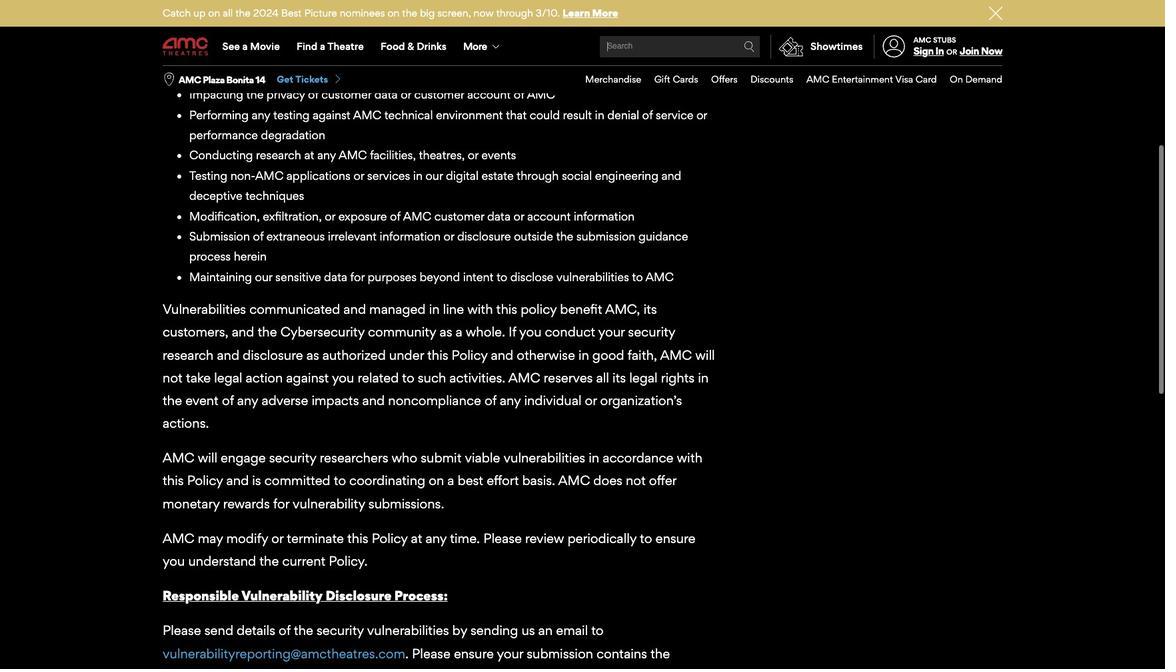 Task type: locate. For each thing, give the bounding box(es) containing it.
1 vertical spatial will
[[198, 450, 217, 466]]

0 vertical spatial against
[[313, 108, 351, 122]]

policy
[[521, 301, 557, 317]]

legal
[[214, 370, 242, 386], [629, 370, 658, 386]]

0 vertical spatial disclosure
[[225, 47, 279, 61]]

all down good
[[596, 370, 609, 386]]

data
[[374, 87, 398, 101], [487, 209, 511, 223], [324, 270, 347, 284]]

as
[[440, 324, 452, 340], [306, 347, 319, 363]]

0 vertical spatial please
[[483, 530, 522, 546]]

its down good
[[613, 370, 626, 386]]

process
[[189, 250, 231, 264]]

1 horizontal spatial at
[[411, 530, 422, 546]]

individual
[[524, 393, 582, 409]]

1 vertical spatial not
[[626, 473, 646, 489]]

2 horizontal spatial on
[[429, 473, 444, 489]]

0 vertical spatial disclosure
[[443, 13, 509, 29]]

0 horizontal spatial security
[[269, 450, 316, 466]]

0 horizontal spatial for
[[273, 496, 289, 512]]

this up monetary
[[163, 473, 184, 489]]

and down customers,
[[217, 347, 239, 363]]

information
[[574, 209, 635, 223], [380, 229, 441, 243]]

0 horizontal spatial with
[[467, 301, 493, 317]]

contains
[[597, 646, 647, 662]]

find
[[297, 40, 317, 53]]

1 horizontal spatial responsible
[[280, 13, 356, 29]]

to up amc,
[[632, 270, 643, 284]]

0 vertical spatial its
[[643, 301, 657, 317]]

0 horizontal spatial research
[[163, 347, 214, 363]]

or right modify
[[272, 530, 284, 546]]

more up copyrights. at left top
[[463, 40, 487, 53]]

join
[[960, 45, 979, 57]]

amc logo image
[[163, 38, 209, 56], [163, 38, 209, 56]]

degradation
[[261, 128, 325, 142]]

submission
[[189, 229, 250, 243]]

event
[[185, 393, 219, 409]]

amc stubs sign in or join now
[[914, 35, 1002, 57]]

conduct
[[545, 324, 595, 340]]

security
[[628, 324, 675, 340], [269, 450, 316, 466], [317, 623, 364, 639]]

whole.
[[466, 324, 505, 340]]

2 vertical spatial disclosure
[[243, 347, 303, 363]]

0 vertical spatial our
[[426, 169, 443, 183]]

please inside amc may modify or terminate this policy at any time. please review periodically to ensure you understand the current policy.
[[483, 530, 522, 546]]

0 vertical spatial information
[[574, 209, 635, 223]]

please left send
[[163, 623, 201, 639]]

join now button
[[960, 45, 1002, 57]]

result
[[563, 108, 592, 122]]

the down communicated
[[258, 324, 277, 340]]

0 horizontal spatial you
[[163, 553, 185, 569]]

0 horizontal spatial disclosure
[[326, 588, 392, 604]]

2 legal from the left
[[629, 370, 658, 386]]

data right sensitive
[[324, 270, 347, 284]]

your
[[598, 324, 625, 340], [497, 646, 523, 662]]

any up the 'applications'
[[317, 148, 336, 162]]

exposure
[[338, 209, 387, 223]]

1 horizontal spatial legal
[[629, 370, 658, 386]]

guidance
[[639, 229, 688, 243]]

policy inside amc may modify or terminate this policy at any time. please review periodically to ensure you understand the current policy.
[[372, 530, 408, 546]]

1 vertical spatial vulnerability
[[241, 588, 323, 604]]

or up "beyond" in the top left of the page
[[444, 229, 454, 243]]

&
[[407, 40, 414, 53]]

1 vertical spatial through
[[517, 169, 559, 183]]

1 horizontal spatial security
[[317, 623, 364, 639]]

0 horizontal spatial legal
[[214, 370, 242, 386]]

submission inside public disclosure of vulnerabilities (confirmed or potential) without amc's consent violating amc intellectual property, trademarks, or copyrights. impacting the privacy of customer data or customer account of amc performing any testing against amc technical environment that could result in denial of service or performance degradation conducting research at any amc facilities, theatres, or events testing non-amc applications or services in our digital estate through social engineering and deceptive techniques modification, exfiltration, or exposure of amc customer data or account information submission of extraneous irrelevant information or disclosure outside the submission guidance process herein maintaining our sensitive data for purposes beyond intent to disclose vulnerabilities to amc
[[576, 229, 636, 243]]

irrelevant
[[328, 229, 377, 243]]

cookie consent banner dialog
[[0, 633, 1165, 669]]

1 vertical spatial security
[[269, 450, 316, 466]]

may
[[198, 530, 223, 546]]

or inside amc may modify or terminate this policy at any time. please review periodically to ensure you understand the current policy.
[[272, 530, 284, 546]]

the inside amc may modify or terminate this policy at any time. please review periodically to ensure you understand the current policy.
[[259, 553, 279, 569]]

. please ensure your submission contains the following information:
[[163, 646, 670, 669]]

all right up
[[223, 7, 233, 19]]

drinks
[[417, 40, 446, 53]]

to up vulnerability
[[334, 473, 346, 489]]

amc inside amc may modify or terminate this policy at any time. please review periodically to ensure you understand the current policy.
[[163, 530, 194, 546]]

violations of amc responsible vulnerability disclosure policy:
[[163, 13, 554, 29]]

our
[[426, 169, 443, 183], [255, 270, 272, 284]]

not inside vulnerabilities communicated and managed in line with this policy benefit amc, its customers, and the cybersecurity community as a whole. if you conduct your security research and disclosure as authorized under this policy and otherwise in good faith, amc will not take legal action against you related to such activities. amc reserves all its legal rights in the event of any adverse impacts and noncompliance of any individual or organization's actions.
[[163, 370, 183, 386]]

please send details of the security vulnerabilities by sending us an email to
[[163, 623, 604, 639]]

entertainment
[[832, 73, 893, 85]]

without
[[500, 47, 541, 61]]

1 vertical spatial responsible
[[163, 588, 239, 604]]

a right find
[[320, 40, 325, 53]]

user profile image
[[875, 36, 913, 58]]

0 vertical spatial your
[[598, 324, 625, 340]]

1 horizontal spatial its
[[643, 301, 657, 317]]

submissions.
[[368, 496, 444, 512]]

1 vertical spatial against
[[286, 370, 329, 386]]

2 vertical spatial security
[[317, 623, 364, 639]]

managed
[[369, 301, 426, 317]]

please
[[483, 530, 522, 546], [163, 623, 201, 639], [412, 646, 451, 662]]

0 horizontal spatial policy
[[187, 473, 223, 489]]

against inside vulnerabilities communicated and managed in line with this policy benefit amc, its customers, and the cybersecurity community as a whole. if you conduct your security research and disclosure as authorized under this policy and otherwise in good faith, amc will not take legal action against you related to such activities. amc reserves all its legal rights in the event of any adverse impacts and noncompliance of any individual or organization's actions.
[[286, 370, 329, 386]]

you
[[519, 324, 542, 340], [332, 370, 354, 386], [163, 553, 185, 569]]

best
[[458, 473, 483, 489]]

1 vertical spatial information
[[380, 229, 441, 243]]

best
[[281, 7, 302, 19]]

0 horizontal spatial all
[[223, 7, 233, 19]]

at up the 'applications'
[[304, 148, 314, 162]]

0 horizontal spatial responsible
[[163, 588, 239, 604]]

0 vertical spatial security
[[628, 324, 675, 340]]

2024
[[253, 7, 279, 19]]

1 vertical spatial menu
[[572, 66, 1002, 93]]

ensure down by
[[454, 646, 494, 662]]

research
[[256, 148, 301, 162], [163, 347, 214, 363]]

please right .
[[412, 646, 451, 662]]

social
[[562, 169, 592, 183]]

0 vertical spatial with
[[467, 301, 493, 317]]

1 horizontal spatial account
[[527, 209, 571, 223]]

account up "outside"
[[527, 209, 571, 223]]

0 horizontal spatial not
[[163, 370, 183, 386]]

disclosure up intent
[[457, 229, 511, 243]]

policy up activities.
[[452, 347, 488, 363]]

0 vertical spatial at
[[304, 148, 314, 162]]

researchers
[[320, 450, 388, 466]]

through
[[496, 7, 533, 19], [517, 169, 559, 183]]

or right in
[[946, 47, 957, 57]]

0 vertical spatial for
[[350, 270, 365, 284]]

as down cybersecurity
[[306, 347, 319, 363]]

and right engineering
[[661, 169, 681, 183]]

ensure inside amc may modify or terminate this policy at any time. please review periodically to ensure you understand the current policy.
[[656, 530, 695, 546]]

vulnerabilityreporting@amctheatres.com link
[[163, 646, 405, 662]]

0 horizontal spatial at
[[304, 148, 314, 162]]

screen,
[[437, 7, 471, 19]]

coordinating
[[349, 473, 425, 489]]

on demand link
[[937, 66, 1002, 93]]

its right amc,
[[643, 301, 657, 317]]

this up policy.
[[347, 530, 368, 546]]

the left big
[[402, 7, 417, 19]]

information down engineering
[[574, 209, 635, 223]]

more
[[592, 7, 618, 19], [463, 40, 487, 53]]

and left is
[[226, 473, 249, 489]]

0 horizontal spatial on
[[208, 7, 220, 19]]

0 horizontal spatial its
[[613, 370, 626, 386]]

not left take
[[163, 370, 183, 386]]

our down theatres,
[[426, 169, 443, 183]]

any left time.
[[426, 530, 447, 546]]

0 horizontal spatial more
[[463, 40, 487, 53]]

action
[[246, 370, 283, 386]]

not down accordance at the right bottom of the page
[[626, 473, 646, 489]]

and inside public disclosure of vulnerabilities (confirmed or potential) without amc's consent violating amc intellectual property, trademarks, or copyrights. impacting the privacy of customer data or customer account of amc performing any testing against amc technical environment that could result in denial of service or performance degradation conducting research at any amc facilities, theatres, or events testing non-amc applications or services in our digital estate through social engineering and deceptive techniques modification, exfiltration, or exposure of amc customer data or account information submission of extraneous irrelevant information or disclosure outside the submission guidance process herein maintaining our sensitive data for purposes beyond intent to disclose vulnerabilities to amc
[[661, 169, 681, 183]]

1 vertical spatial with
[[677, 450, 702, 466]]

0 horizontal spatial data
[[324, 270, 347, 284]]

maintaining
[[189, 270, 252, 284]]

2 horizontal spatial policy
[[452, 347, 488, 363]]

menu down learn
[[163, 28, 1002, 65]]

amc inside button
[[179, 74, 201, 85]]

research down customers,
[[163, 347, 214, 363]]

vulnerabilities inside amc will engage security researchers who submit viable vulnerabilities in accordance with this policy and is committed to coordinating on a best effort basis. amc does not offer monetary rewards for vulnerability submissions.
[[504, 450, 585, 466]]

disclosure
[[225, 47, 279, 61], [457, 229, 511, 243], [243, 347, 303, 363]]

1 vertical spatial submission
[[527, 646, 593, 662]]

or up digital
[[468, 148, 478, 162]]

information up 'purposes'
[[380, 229, 441, 243]]

the down modify
[[259, 553, 279, 569]]

0 vertical spatial vulnerability
[[359, 13, 440, 29]]

will left engage
[[198, 450, 217, 466]]

0 horizontal spatial vulnerability
[[241, 588, 323, 604]]

0 vertical spatial menu
[[163, 28, 1002, 65]]

menu down showtimes image
[[572, 66, 1002, 93]]

accordance
[[603, 450, 674, 466]]

review
[[525, 530, 564, 546]]

0 horizontal spatial information
[[380, 229, 441, 243]]

please right time.
[[483, 530, 522, 546]]

your down sending
[[497, 646, 523, 662]]

amc left plaza at the top
[[179, 74, 201, 85]]

menu
[[163, 28, 1002, 65], [572, 66, 1002, 93]]

2 horizontal spatial security
[[628, 324, 675, 340]]

2 vertical spatial policy
[[372, 530, 408, 546]]

environment
[[436, 108, 503, 122]]

0 horizontal spatial account
[[467, 87, 511, 101]]

1 vertical spatial at
[[411, 530, 422, 546]]

amc up movie on the left top of the page
[[245, 13, 277, 29]]

or inside vulnerabilities communicated and managed in line with this policy benefit amc, its customers, and the cybersecurity community as a whole. if you conduct your security research and disclosure as authorized under this policy and otherwise in good faith, amc will not take legal action against you related to such activities. amc reserves all its legal rights in the event of any adverse impacts and noncompliance of any individual or organization's actions.
[[585, 393, 597, 409]]

1 vertical spatial research
[[163, 347, 214, 363]]

0 vertical spatial you
[[519, 324, 542, 340]]

the up vulnerabilityreporting@amctheatres.com
[[294, 623, 313, 639]]

and inside amc will engage security researchers who submit viable vulnerabilities in accordance with this policy and is committed to coordinating on a best effort basis. amc does not offer monetary rewards for vulnerability submissions.
[[226, 473, 249, 489]]

any down action in the bottom left of the page
[[237, 393, 258, 409]]

policy inside amc will engage security researchers who submit viable vulnerabilities in accordance with this policy and is committed to coordinating on a best effort basis. amc does not offer monetary rewards for vulnerability submissions.
[[187, 473, 223, 489]]

that
[[506, 108, 527, 122]]

security up committed
[[269, 450, 316, 466]]

tickets
[[295, 73, 328, 85]]

disclosure up 14
[[225, 47, 279, 61]]

0 horizontal spatial will
[[198, 450, 217, 466]]

amc's
[[543, 47, 579, 61]]

to
[[497, 270, 507, 284], [632, 270, 643, 284], [402, 370, 414, 386], [334, 473, 346, 489], [640, 530, 652, 546], [591, 623, 604, 639]]

to down under
[[402, 370, 414, 386]]

you left "understand"
[[163, 553, 185, 569]]

1 horizontal spatial as
[[440, 324, 452, 340]]

through left social
[[517, 169, 559, 183]]

digital
[[446, 169, 479, 183]]

for down committed
[[273, 496, 289, 512]]

any down activities.
[[500, 393, 521, 409]]

submission down 'email'
[[527, 646, 593, 662]]

ensure
[[656, 530, 695, 546], [454, 646, 494, 662]]

1 horizontal spatial disclosure
[[443, 13, 509, 29]]

0 vertical spatial more
[[592, 7, 618, 19]]

public
[[189, 47, 222, 61]]

search the AMC website text field
[[605, 42, 744, 52]]

amc up rights
[[660, 347, 692, 363]]

0 vertical spatial not
[[163, 370, 183, 386]]

data down estate
[[487, 209, 511, 223]]

will
[[695, 347, 715, 363], [198, 450, 217, 466]]

0 horizontal spatial our
[[255, 270, 272, 284]]

1 vertical spatial please
[[163, 623, 201, 639]]

data up technical
[[374, 87, 398, 101]]

amc plaza bonita 14 button
[[179, 73, 265, 86]]

security down responsible vulnerability disclosure process:
[[317, 623, 364, 639]]

1 horizontal spatial will
[[695, 347, 715, 363]]

0 vertical spatial through
[[496, 7, 533, 19]]

showtimes
[[811, 40, 863, 53]]

policy down submissions. at the bottom left
[[372, 530, 408, 546]]

movie
[[250, 40, 280, 53]]

research inside vulnerabilities communicated and managed in line with this policy benefit amc, its customers, and the cybersecurity community as a whole. if you conduct your security research and disclosure as authorized under this policy and otherwise in good faith, amc will not take legal action against you related to such activities. amc reserves all its legal rights in the event of any adverse impacts and noncompliance of any individual or organization's actions.
[[163, 347, 214, 363]]

2 vertical spatial you
[[163, 553, 185, 569]]

the
[[235, 7, 251, 19], [402, 7, 417, 19], [246, 87, 264, 101], [556, 229, 573, 243], [258, 324, 277, 340], [163, 393, 182, 409], [259, 553, 279, 569], [294, 623, 313, 639], [651, 646, 670, 662]]

responsible up send
[[163, 588, 239, 604]]

consent
[[582, 47, 625, 61]]

food & drinks
[[381, 40, 446, 53]]

at down submissions. at the bottom left
[[411, 530, 422, 546]]

if
[[509, 324, 516, 340]]

with up whole.
[[467, 301, 493, 317]]

1 vertical spatial ensure
[[454, 646, 494, 662]]

0 vertical spatial will
[[695, 347, 715, 363]]

1 vertical spatial all
[[596, 370, 609, 386]]

sign in button
[[914, 45, 944, 57]]

with
[[467, 301, 493, 317], [677, 450, 702, 466]]

1 horizontal spatial not
[[626, 473, 646, 489]]

as down line
[[440, 324, 452, 340]]

0 horizontal spatial ensure
[[454, 646, 494, 662]]

big
[[420, 7, 435, 19]]

1 horizontal spatial all
[[596, 370, 609, 386]]

1 vertical spatial data
[[487, 209, 511, 223]]

1 vertical spatial as
[[306, 347, 319, 363]]

amc up "sign"
[[914, 35, 931, 45]]

responsible up find
[[280, 13, 356, 29]]

ensure inside the . please ensure your submission contains the following information:
[[454, 646, 494, 662]]

2 horizontal spatial you
[[519, 324, 542, 340]]

the inside the . please ensure your submission contains the following information:
[[651, 646, 670, 662]]

at inside amc may modify or terminate this policy at any time. please review periodically to ensure you understand the current policy.
[[411, 530, 422, 546]]

1 horizontal spatial your
[[598, 324, 625, 340]]

on down submit
[[429, 473, 444, 489]]

of right exposure
[[390, 209, 401, 223]]

submit search icon image
[[744, 41, 755, 52]]

to inside amc will engage security researchers who submit viable vulnerabilities in accordance with this policy and is committed to coordinating on a best effort basis. amc does not offer monetary rewards for vulnerability submissions.
[[334, 473, 346, 489]]

get tickets
[[277, 73, 328, 85]]

monetary
[[163, 496, 220, 512]]

or up irrelevant
[[325, 209, 335, 223]]

gift cards
[[654, 73, 698, 85]]

through right now
[[496, 7, 533, 19]]

2 vertical spatial please
[[412, 646, 451, 662]]

a left best
[[447, 473, 454, 489]]

1 vertical spatial more
[[463, 40, 487, 53]]

the right the contains
[[651, 646, 670, 662]]

now
[[474, 7, 494, 19]]

2 horizontal spatial data
[[487, 209, 511, 223]]

ensure down offer
[[656, 530, 695, 546]]

authorized
[[322, 347, 386, 363]]

take
[[186, 370, 211, 386]]

1 horizontal spatial policy
[[372, 530, 408, 546]]

0 horizontal spatial your
[[497, 646, 523, 662]]

0 vertical spatial ensure
[[656, 530, 695, 546]]

a down line
[[456, 324, 462, 340]]

0 vertical spatial data
[[374, 87, 398, 101]]

0 vertical spatial policy
[[452, 347, 488, 363]]

to inside amc may modify or terminate this policy at any time. please review periodically to ensure you understand the current policy.
[[640, 530, 652, 546]]

you up "impacts"
[[332, 370, 354, 386]]

amc down actions.
[[163, 450, 194, 466]]

see a movie link
[[214, 28, 288, 65]]

get
[[277, 73, 293, 85]]

following
[[163, 668, 218, 669]]

policy up monetary
[[187, 473, 223, 489]]



Task type: vqa. For each thing, say whether or not it's contained in the screenshot.
the On corresponding to On Demand button
no



Task type: describe. For each thing, give the bounding box(es) containing it.
testing
[[189, 169, 227, 183]]

vulnerabilities
[[163, 301, 246, 317]]

of up that
[[514, 87, 524, 101]]

vulnerabilityreporting@amctheatres.com
[[163, 646, 405, 662]]

gift
[[654, 73, 670, 85]]

rewards
[[223, 496, 270, 512]]

disclosure inside vulnerabilities communicated and managed in line with this policy benefit amc, its customers, and the cybersecurity community as a whole. if you conduct your security research and disclosure as authorized under this policy and otherwise in good faith, amc will not take legal action against you related to such activities. amc reserves all its legal rights in the event of any adverse impacts and noncompliance of any individual or organization's actions.
[[243, 347, 303, 363]]

the right "outside"
[[556, 229, 573, 243]]

amc down guidance
[[646, 270, 674, 284]]

and down if at the left
[[491, 347, 513, 363]]

amc down showtimes link
[[806, 73, 829, 85]]

or up technical
[[401, 87, 411, 101]]

and down vulnerabilities
[[232, 324, 254, 340]]

a inside vulnerabilities communicated and managed in line with this policy benefit amc, its customers, and the cybersecurity community as a whole. if you conduct your security research and disclosure as authorized under this policy and otherwise in good faith, amc will not take legal action against you related to such activities. amc reserves all its legal rights in the event of any adverse impacts and noncompliance of any individual or organization's actions.
[[456, 324, 462, 340]]

learn more link
[[563, 7, 618, 19]]

intellectual
[[270, 67, 328, 81]]

cybersecurity
[[280, 324, 365, 340]]

or down potential)
[[448, 67, 458, 81]]

of up vulnerabilityreporting@amctheatres.com
[[279, 623, 291, 639]]

a inside amc will engage security researchers who submit viable vulnerabilities in accordance with this policy and is committed to coordinating on a best effort basis. amc does not offer monetary rewards for vulnerability submissions.
[[447, 473, 454, 489]]

please inside the . please ensure your submission contains the following information:
[[412, 646, 451, 662]]

understand
[[188, 553, 256, 569]]

or right 'service'
[[696, 108, 707, 122]]

potential)
[[446, 47, 497, 61]]

by
[[452, 623, 467, 639]]

in right result
[[595, 108, 604, 122]]

policy inside vulnerabilities communicated and managed in line with this policy benefit amc, its customers, and the cybersecurity community as a whole. if you conduct your security research and disclosure as authorized under this policy and otherwise in good faith, amc will not take legal action against you related to such activities. amc reserves all its legal rights in the event of any adverse impacts and noncompliance of any individual or organization's actions.
[[452, 347, 488, 363]]

1 vertical spatial disclosure
[[326, 588, 392, 604]]

performance
[[189, 128, 258, 142]]

discounts
[[751, 73, 793, 85]]

of down activities.
[[485, 393, 496, 409]]

submission inside the . please ensure your submission contains the following information:
[[527, 646, 593, 662]]

responsible vulnerability disclosure process:
[[163, 588, 448, 604]]

your inside the . please ensure your submission contains the following information:
[[497, 646, 523, 662]]

amc inside amc stubs sign in or join now
[[914, 35, 931, 45]]

benefit
[[560, 301, 602, 317]]

this inside amc will engage security researchers who submit viable vulnerabilities in accordance with this policy and is committed to coordinating on a best effort basis. amc does not offer monetary rewards for vulnerability submissions.
[[163, 473, 184, 489]]

of left find
[[282, 47, 293, 61]]

line
[[443, 301, 464, 317]]

and down related at the bottom of page
[[362, 393, 385, 409]]

offers
[[711, 73, 738, 85]]

engineering
[[595, 169, 659, 183]]

in
[[936, 45, 944, 57]]

amc up the 'applications'
[[339, 148, 367, 162]]

showtimes image
[[771, 35, 811, 59]]

or right the &
[[433, 47, 443, 61]]

adverse
[[262, 393, 308, 409]]

1 vertical spatial our
[[255, 270, 272, 284]]

extraneous
[[267, 229, 325, 243]]

1 horizontal spatial you
[[332, 370, 354, 386]]

of up the herein
[[253, 229, 264, 243]]

1 horizontal spatial data
[[374, 87, 398, 101]]

exfiltration,
[[263, 209, 322, 223]]

with inside amc will engage security researchers who submit viable vulnerabilities in accordance with this policy and is committed to coordinating on a best effort basis. amc does not offer monetary rewards for vulnerability submissions.
[[677, 450, 702, 466]]

this inside amc may modify or terminate this policy at any time. please review periodically to ensure you understand the current policy.
[[347, 530, 368, 546]]

nominees
[[340, 7, 385, 19]]

techniques
[[245, 189, 304, 203]]

sensitive
[[275, 270, 321, 284]]

amc plaza bonita 14
[[179, 74, 265, 85]]

for inside amc will engage security researchers who submit viable vulnerabilities in accordance with this policy and is committed to coordinating on a best effort basis. amc does not offer monetary rewards for vulnerability submissions.
[[273, 496, 289, 512]]

customer down digital
[[434, 209, 484, 223]]

0 horizontal spatial please
[[163, 623, 201, 639]]

at inside public disclosure of vulnerabilities (confirmed or potential) without amc's consent violating amc intellectual property, trademarks, or copyrights. impacting the privacy of customer data or customer account of amc performing any testing against amc technical environment that could result in denial of service or performance degradation conducting research at any amc facilities, theatres, or events testing non-amc applications or services in our digital estate through social engineering and deceptive techniques modification, exfiltration, or exposure of amc customer data or account information submission of extraneous irrelevant information or disclosure outside the submission guidance process herein maintaining our sensitive data for purposes beyond intent to disclose vulnerabilities to amc
[[304, 148, 314, 162]]

in right services
[[413, 169, 423, 183]]

amc down 'see a movie' link
[[239, 67, 267, 81]]

in inside amc will engage security researchers who submit viable vulnerabilities in accordance with this policy and is committed to coordinating on a best effort basis. amc does not offer monetary rewards for vulnerability submissions.
[[589, 450, 599, 466]]

of right denial
[[642, 108, 653, 122]]

0 vertical spatial account
[[467, 87, 511, 101]]

services
[[367, 169, 410, 183]]

service
[[656, 108, 694, 122]]

security inside vulnerabilities communicated and managed in line with this policy benefit amc, its customers, and the cybersecurity community as a whole. if you conduct your security research and disclosure as authorized under this policy and otherwise in good faith, amc will not take legal action against you related to such activities. amc reserves all its legal rights in the event of any adverse impacts and noncompliance of any individual or organization's actions.
[[628, 324, 675, 340]]

committed
[[264, 473, 330, 489]]

or up "outside"
[[514, 209, 524, 223]]

vulnerabilities up property,
[[296, 47, 368, 61]]

faith,
[[628, 347, 657, 363]]

performing
[[189, 108, 249, 122]]

noncompliance
[[388, 393, 481, 409]]

outside
[[514, 229, 553, 243]]

vulnerabilities communicated and managed in line with this policy benefit amc, its customers, and the cybersecurity community as a whole. if you conduct your security research and disclosure as authorized under this policy and otherwise in good faith, amc will not take legal action against you related to such activities. amc reserves all its legal rights in the event of any adverse impacts and noncompliance of any individual or organization's actions.
[[163, 301, 715, 431]]

to right intent
[[497, 270, 507, 284]]

0 horizontal spatial as
[[306, 347, 319, 363]]

offer
[[649, 473, 676, 489]]

(confirmed
[[371, 47, 430, 61]]

herein
[[234, 250, 267, 264]]

this up if at the left
[[496, 301, 517, 317]]

sending
[[471, 623, 518, 639]]

1 horizontal spatial on
[[388, 7, 400, 19]]

copyrights.
[[461, 67, 521, 81]]

any inside amc may modify or terminate this policy at any time. please review periodically to ensure you understand the current policy.
[[426, 530, 447, 546]]

will inside vulnerabilities communicated and managed in line with this policy benefit amc, its customers, and the cybersecurity community as a whole. if you conduct your security research and disclosure as authorized under this policy and otherwise in good faith, amc will not take legal action against you related to such activities. amc reserves all its legal rights in the event of any adverse impacts and noncompliance of any individual or organization's actions.
[[695, 347, 715, 363]]

estate
[[482, 169, 514, 183]]

communicated
[[249, 301, 340, 317]]

and up cybersecurity
[[344, 301, 366, 317]]

1 horizontal spatial information
[[574, 209, 635, 223]]

see a movie
[[222, 40, 280, 53]]

rights
[[661, 370, 695, 386]]

amc down services
[[403, 209, 431, 223]]

1 vertical spatial disclosure
[[457, 229, 511, 243]]

to inside vulnerabilities communicated and managed in line with this policy benefit amc, its customers, and the cybersecurity community as a whole. if you conduct your security research and disclosure as authorized under this policy and otherwise in good faith, amc will not take legal action against you related to such activities. amc reserves all its legal rights in the event of any adverse impacts and noncompliance of any individual or organization's actions.
[[402, 370, 414, 386]]

offers link
[[698, 66, 738, 93]]

policy.
[[329, 553, 368, 569]]

through inside public disclosure of vulnerabilities (confirmed or potential) without amc's consent violating amc intellectual property, trademarks, or copyrights. impacting the privacy of customer data or customer account of amc performing any testing against amc technical environment that could result in denial of service or performance degradation conducting research at any amc facilities, theatres, or events testing non-amc applications or services in our digital estate through social engineering and deceptive techniques modification, exfiltration, or exposure of amc customer data or account information submission of extraneous irrelevant information or disclosure outside the submission guidance process herein maintaining our sensitive data for purposes beyond intent to disclose vulnerabilities to amc
[[517, 169, 559, 183]]

time.
[[450, 530, 480, 546]]

organization's
[[600, 393, 682, 409]]

1 vertical spatial account
[[527, 209, 571, 223]]

amc up techniques
[[255, 169, 283, 183]]

menu containing merchandise
[[572, 66, 1002, 93]]

in right rights
[[698, 370, 709, 386]]

activities.
[[449, 370, 505, 386]]

against inside public disclosure of vulnerabilities (confirmed or potential) without amc's consent violating amc intellectual property, trademarks, or copyrights. impacting the privacy of customer data or customer account of amc performing any testing against amc technical environment that could result in denial of service or performance degradation conducting research at any amc facilities, theatres, or events testing non-amc applications or services in our digital estate through social engineering and deceptive techniques modification, exfiltration, or exposure of amc customer data or account information submission of extraneous irrelevant information or disclosure outside the submission guidance process herein maintaining our sensitive data for purposes beyond intent to disclose vulnerabilities to amc
[[313, 108, 351, 122]]

customer down property,
[[322, 87, 371, 101]]

us
[[521, 623, 535, 639]]

with inside vulnerabilities communicated and managed in line with this policy benefit amc, its customers, and the cybersecurity community as a whole. if you conduct your security research and disclosure as authorized under this policy and otherwise in good faith, amc will not take legal action against you related to such activities. amc reserves all its legal rights in the event of any adverse impacts and noncompliance of any individual or organization's actions.
[[467, 301, 493, 317]]

not inside amc will engage security researchers who submit viable vulnerabilities in accordance with this policy and is committed to coordinating on a best effort basis. amc does not offer monetary rewards for vulnerability submissions.
[[626, 473, 646, 489]]

up
[[193, 7, 206, 19]]

cards
[[673, 73, 698, 85]]

the down 14
[[246, 87, 264, 101]]

denial
[[607, 108, 639, 122]]

disclose
[[510, 270, 553, 284]]

you inside amc may modify or terminate this policy at any time. please review periodically to ensure you understand the current policy.
[[163, 553, 185, 569]]

an
[[538, 623, 553, 639]]

facilities,
[[370, 148, 416, 162]]

on inside amc will engage security researchers who submit viable vulnerabilities in accordance with this policy and is committed to coordinating on a best effort basis. amc does not offer monetary rewards for vulnerability submissions.
[[429, 473, 444, 489]]

terminate
[[287, 530, 344, 546]]

vulnerabilities up benefit
[[556, 270, 629, 284]]

research inside public disclosure of vulnerabilities (confirmed or potential) without amc's consent violating amc intellectual property, trademarks, or copyrights. impacting the privacy of customer data or customer account of amc performing any testing against amc technical environment that could result in denial of service or performance degradation conducting research at any amc facilities, theatres, or events testing non-amc applications or services in our digital estate through social engineering and deceptive techniques modification, exfiltration, or exposure of amc customer data or account information submission of extraneous irrelevant information or disclosure outside the submission guidance process herein maintaining our sensitive data for purposes beyond intent to disclose vulnerabilities to amc
[[256, 148, 301, 162]]

more button
[[455, 28, 511, 65]]

amc left does
[[558, 473, 590, 489]]

or left services
[[354, 169, 364, 183]]

sign in or join amc stubs element
[[874, 28, 1002, 65]]

of right event
[[222, 393, 234, 409]]

public disclosure of vulnerabilities (confirmed or potential) without amc's consent violating amc intellectual property, trademarks, or copyrights. impacting the privacy of customer data or customer account of amc performing any testing against amc technical environment that could result in denial of service or performance degradation conducting research at any amc facilities, theatres, or events testing non-amc applications or services in our digital estate through social engineering and deceptive techniques modification, exfiltration, or exposure of amc customer data or account information submission of extraneous irrelevant information or disclosure outside the submission guidance process herein maintaining our sensitive data for purposes beyond intent to disclose vulnerabilities to amc
[[189, 47, 707, 284]]

1 legal from the left
[[214, 370, 242, 386]]

amc down otherwise
[[508, 370, 540, 386]]

reserves
[[544, 370, 593, 386]]

learn
[[563, 7, 590, 19]]

current
[[282, 553, 325, 569]]

your inside vulnerabilities communicated and managed in line with this policy benefit amc, its customers, and the cybersecurity community as a whole. if you conduct your security research and disclosure as authorized under this policy and otherwise in good faith, amc will not take legal action against you related to such activities. amc reserves all its legal rights in the event of any adverse impacts and noncompliance of any individual or organization's actions.
[[598, 324, 625, 340]]

find a theatre link
[[288, 28, 372, 65]]

a right see
[[242, 40, 248, 53]]

security inside amc will engage security researchers who submit viable vulnerabilities in accordance with this policy and is committed to coordinating on a best effort basis. amc does not offer monetary rewards for vulnerability submissions.
[[269, 450, 316, 466]]

of up see
[[229, 13, 242, 29]]

0 vertical spatial responsible
[[280, 13, 356, 29]]

vulnerability
[[293, 496, 365, 512]]

in left line
[[429, 301, 440, 317]]

community
[[368, 324, 436, 340]]

customer down 'trademarks,'
[[414, 87, 464, 101]]

1 horizontal spatial vulnerability
[[359, 13, 440, 29]]

menu containing more
[[163, 28, 1002, 65]]

amc may modify or terminate this policy at any time. please review periodically to ensure you understand the current policy.
[[163, 530, 695, 569]]

email
[[556, 623, 588, 639]]

of down get tickets link
[[308, 87, 319, 101]]

this up such
[[427, 347, 448, 363]]

vulnerabilities up .
[[367, 623, 449, 639]]

events
[[481, 148, 516, 162]]

such
[[418, 370, 446, 386]]

submit
[[421, 450, 462, 466]]

information:
[[221, 668, 293, 669]]

more inside button
[[463, 40, 487, 53]]

demand
[[966, 73, 1002, 85]]

any left testing
[[252, 108, 270, 122]]

1 horizontal spatial more
[[592, 7, 618, 19]]

amc left technical
[[353, 108, 381, 122]]

to right 'email'
[[591, 623, 604, 639]]

for inside public disclosure of vulnerabilities (confirmed or potential) without amc's consent violating amc intellectual property, trademarks, or copyrights. impacting the privacy of customer data or customer account of amc performing any testing against amc technical environment that could result in denial of service or performance degradation conducting research at any amc facilities, theatres, or events testing non-amc applications or services in our digital estate through social engineering and deceptive techniques modification, exfiltration, or exposure of amc customer data or account information submission of extraneous irrelevant information or disclosure outside the submission guidance process herein maintaining our sensitive data for purposes beyond intent to disclose vulnerabilities to amc
[[350, 270, 365, 284]]

the up actions.
[[163, 393, 182, 409]]

in left good
[[578, 347, 589, 363]]

amc will engage security researchers who submit viable vulnerabilities in accordance with this policy and is committed to coordinating on a best effort basis. amc does not offer monetary rewards for vulnerability submissions.
[[163, 450, 702, 512]]

or inside amc stubs sign in or join now
[[946, 47, 957, 57]]

1 vertical spatial its
[[613, 370, 626, 386]]

engage
[[221, 450, 266, 466]]

will inside amc will engage security researchers who submit viable vulnerabilities in accordance with this policy and is committed to coordinating on a best effort basis. amc does not offer monetary rewards for vulnerability submissions.
[[198, 450, 217, 466]]

14
[[256, 74, 265, 85]]

all inside vulnerabilities communicated and managed in line with this policy benefit amc, its customers, and the cybersecurity community as a whole. if you conduct your security research and disclosure as authorized under this policy and otherwise in good faith, amc will not take legal action against you related to such activities. amc reserves all its legal rights in the event of any adverse impacts and noncompliance of any individual or organization's actions.
[[596, 370, 609, 386]]

get tickets link
[[277, 73, 343, 86]]

theatres,
[[419, 148, 465, 162]]

card
[[916, 73, 937, 85]]

periodically
[[567, 530, 637, 546]]

viable
[[465, 450, 500, 466]]

amc up could
[[527, 87, 555, 101]]

the left 2024
[[235, 7, 251, 19]]



